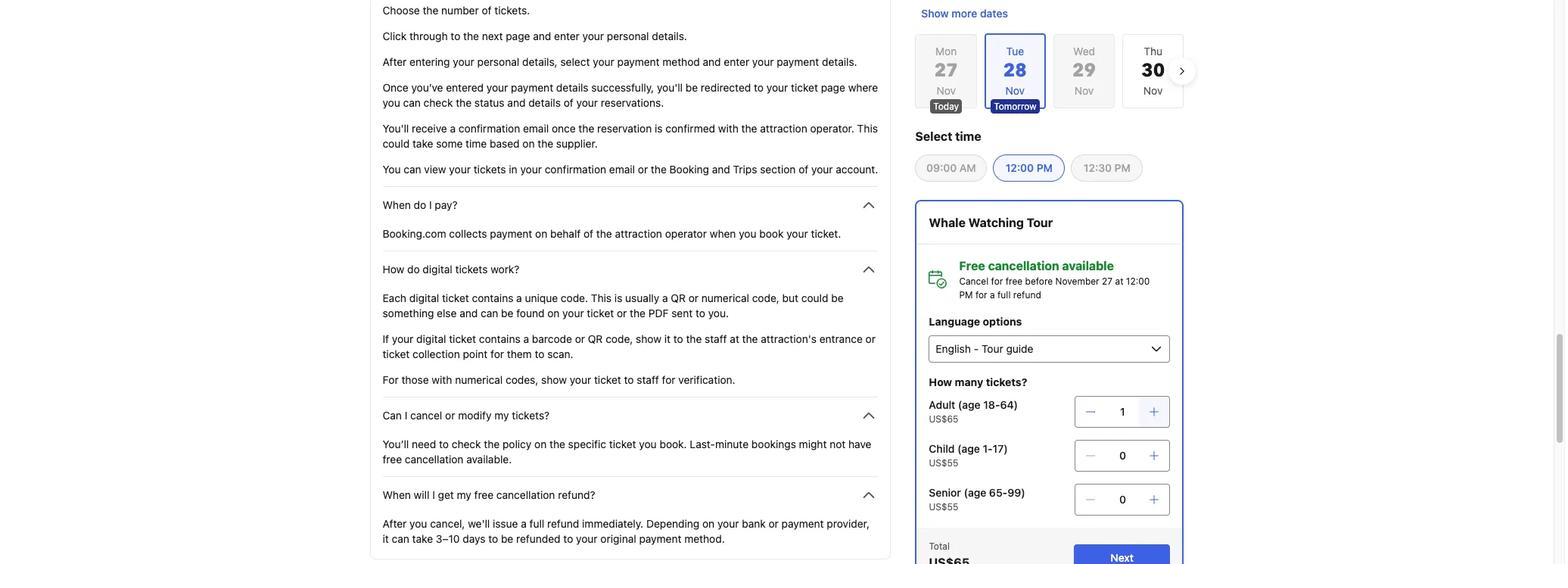 Task type: locate. For each thing, give the bounding box(es) containing it.
be inside once you've entered your payment details successfully, you'll be redirected to your ticket page where you can check the status and details of your reservations.
[[686, 81, 698, 94]]

0 vertical spatial attraction
[[760, 122, 808, 135]]

payment left provider,
[[782, 517, 824, 530]]

2 take from the top
[[412, 532, 433, 545]]

and right else
[[460, 307, 478, 319]]

nov up today
[[937, 84, 956, 97]]

payment up the successfully,
[[617, 55, 660, 68]]

1 vertical spatial when
[[383, 488, 411, 501]]

2 when from the top
[[383, 488, 411, 501]]

after entering your personal details, select your payment method and enter your payment details.
[[383, 55, 858, 68]]

to right refunded
[[564, 532, 573, 545]]

2 vertical spatial cancellation
[[497, 488, 555, 501]]

how up each
[[383, 263, 404, 276]]

enter up the select
[[554, 30, 580, 42]]

page right next
[[506, 30, 530, 42]]

you left book
[[739, 227, 757, 240]]

region containing 27
[[903, 27, 1197, 115]]

you left book.
[[639, 438, 657, 450]]

full up refunded
[[530, 517, 545, 530]]

a up some
[[450, 122, 456, 135]]

with inside you'll receive a confirmation email once the reservation is confirmed with the attraction operator. this could take some time based on the supplier.
[[718, 122, 739, 135]]

dates
[[980, 7, 1008, 20]]

1 horizontal spatial my
[[495, 409, 509, 422]]

nov inside thu 30 nov
[[1144, 84, 1163, 97]]

take
[[413, 137, 433, 150], [412, 532, 433, 545]]

0 vertical spatial personal
[[607, 30, 649, 42]]

the inside once you've entered your payment details successfully, you'll be redirected to your ticket page where you can check the status and details of your reservations.
[[456, 96, 472, 109]]

do left the pay? at top left
[[414, 198, 426, 211]]

of up once
[[564, 96, 574, 109]]

nov for 30
[[1144, 84, 1163, 97]]

at up verification.
[[730, 332, 740, 345]]

1 vertical spatial digital
[[409, 291, 439, 304]]

this right code.
[[591, 291, 612, 304]]

0 vertical spatial qr
[[671, 291, 686, 304]]

digital
[[423, 263, 453, 276], [409, 291, 439, 304], [416, 332, 446, 345]]

and inside once you've entered your payment details successfully, you'll be redirected to your ticket page where you can check the status and details of your reservations.
[[508, 96, 526, 109]]

1 nov from the left
[[937, 84, 956, 97]]

1 vertical spatial with
[[432, 373, 452, 386]]

1 vertical spatial it
[[383, 532, 389, 545]]

1 vertical spatial could
[[802, 291, 829, 304]]

on down 'unique' in the bottom of the page
[[548, 307, 560, 319]]

2 vertical spatial i
[[432, 488, 435, 501]]

2 vertical spatial free
[[474, 488, 494, 501]]

original
[[601, 532, 636, 545]]

can inside each digital ticket contains a unique code. this is usually a qr or numerical code, but could be something else and can be found on your ticket or the pdf sent to you.
[[481, 307, 498, 319]]

(age inside child (age 1-17) us$55
[[958, 442, 980, 455]]

book.
[[660, 438, 687, 450]]

you down will
[[410, 517, 427, 530]]

nov inside 'mon 27 nov today'
[[937, 84, 956, 97]]

pm for 12:30 pm
[[1115, 161, 1131, 174]]

code, down each digital ticket contains a unique code. this is usually a qr or numerical code, but could be something else and can be found on your ticket or the pdf sent to you.
[[606, 332, 633, 345]]

the left booking
[[651, 163, 667, 176]]

page left where
[[821, 81, 846, 94]]

for
[[991, 276, 1003, 287], [976, 289, 988, 301], [491, 347, 504, 360], [662, 373, 676, 386]]

free up we'll
[[474, 488, 494, 501]]

attraction up section
[[760, 122, 808, 135]]

pm down cancel
[[960, 289, 973, 301]]

qr inside if your digital ticket contains a barcode or qr code, show it to the staff at the attraction's entrance or ticket collection point for them to scan.
[[588, 332, 603, 345]]

next
[[482, 30, 503, 42]]

found
[[516, 307, 545, 319]]

where
[[848, 81, 878, 94]]

(age inside 'adult (age 18-64) us$65'
[[958, 398, 981, 411]]

entered
[[446, 81, 484, 94]]

need
[[412, 438, 436, 450]]

nov down 29
[[1075, 84, 1094, 97]]

is inside each digital ticket contains a unique code. this is usually a qr or numerical code, but could be something else and can be found on your ticket or the pdf sent to you.
[[615, 291, 623, 304]]

free inside dropdown button
[[474, 488, 494, 501]]

i right will
[[432, 488, 435, 501]]

code,
[[752, 291, 780, 304], [606, 332, 633, 345]]

0 horizontal spatial 27
[[935, 58, 958, 83]]

refund inside 'free cancellation available cancel for free before november 27 at 12:00 pm for a full refund'
[[1014, 289, 1042, 301]]

1-
[[983, 442, 993, 455]]

contains inside each digital ticket contains a unique code. this is usually a qr or numerical code, but could be something else and can be found on your ticket or the pdf sent to you.
[[472, 291, 514, 304]]

0 vertical spatial my
[[495, 409, 509, 422]]

status
[[475, 96, 505, 109]]

after left 'cancel,'
[[383, 517, 407, 530]]

0 vertical spatial with
[[718, 122, 739, 135]]

0 horizontal spatial nov
[[937, 84, 956, 97]]

1 vertical spatial personal
[[477, 55, 520, 68]]

my right modify
[[495, 409, 509, 422]]

12:00 right november on the right of page
[[1126, 276, 1150, 287]]

not
[[830, 438, 846, 450]]

this inside each digital ticket contains a unique code. this is usually a qr or numerical code, but could be something else and can be found on your ticket or the pdf sent to you.
[[591, 291, 612, 304]]

0 for senior (age 65-99)
[[1120, 493, 1126, 506]]

us$55 down senior
[[929, 501, 959, 513]]

this
[[858, 122, 878, 135], [591, 291, 612, 304]]

language options
[[929, 315, 1022, 328]]

free inside 'free cancellation available cancel for free before november 27 at 12:00 pm for a full refund'
[[1006, 276, 1023, 287]]

refund?
[[558, 488, 595, 501]]

you inside the you'll need to check the policy on the specific ticket you book. last-minute bookings might not have free cancellation available.
[[639, 438, 657, 450]]

(age for 65-
[[964, 486, 987, 499]]

cancel
[[960, 276, 989, 287]]

time right some
[[466, 137, 487, 150]]

qr up sent at the left bottom of page
[[671, 291, 686, 304]]

confirmation down "supplier."
[[545, 163, 607, 176]]

this right operator.
[[858, 122, 878, 135]]

will
[[414, 488, 430, 501]]

digital inside dropdown button
[[423, 263, 453, 276]]

confirmation up based
[[459, 122, 520, 135]]

12:00 inside 'free cancellation available cancel for free before november 27 at 12:00 pm for a full refund'
[[1126, 276, 1150, 287]]

1 vertical spatial is
[[615, 291, 623, 304]]

do inside dropdown button
[[407, 263, 420, 276]]

12:30
[[1084, 161, 1112, 174]]

0 vertical spatial check
[[424, 96, 453, 109]]

at
[[1116, 276, 1124, 287], [730, 332, 740, 345]]

when
[[710, 227, 736, 240]]

each
[[383, 291, 407, 304]]

of left tickets.
[[482, 4, 492, 17]]

do inside dropdown button
[[414, 198, 426, 211]]

i right 'can'
[[405, 409, 408, 422]]

page
[[506, 30, 530, 42], [821, 81, 846, 94]]

when do i pay?
[[383, 198, 458, 211]]

details.
[[652, 30, 687, 42], [822, 55, 858, 68]]

full up options
[[998, 289, 1011, 301]]

when do i pay? button
[[383, 196, 879, 214]]

1 vertical spatial how
[[929, 376, 953, 388]]

take left 3–10 on the left of page
[[412, 532, 433, 545]]

0 vertical spatial take
[[413, 137, 433, 150]]

0 horizontal spatial at
[[730, 332, 740, 345]]

pm right 12:30 on the top right of page
[[1115, 161, 1131, 174]]

09:00
[[927, 161, 957, 174]]

a right issue
[[521, 517, 527, 530]]

us$55 inside child (age 1-17) us$55
[[929, 457, 959, 469]]

details down the select
[[556, 81, 589, 94]]

digital for do
[[423, 263, 453, 276]]

0 vertical spatial 27
[[935, 58, 958, 83]]

us$55 for child
[[929, 457, 959, 469]]

1 us$55 from the top
[[929, 457, 959, 469]]

in
[[509, 163, 518, 176]]

tickets? up 64)
[[986, 376, 1028, 388]]

with right "confirmed"
[[718, 122, 739, 135]]

after for after you cancel, we'll issue a full refund immediately. depending on your bank or payment provider, it can take 3–10 days to be refunded to your original payment method.
[[383, 517, 407, 530]]

payment down depending
[[639, 532, 682, 545]]

1 vertical spatial numerical
[[455, 373, 503, 386]]

2 horizontal spatial free
[[1006, 276, 1023, 287]]

0 vertical spatial code,
[[752, 291, 780, 304]]

0 vertical spatial show
[[636, 332, 662, 345]]

0 horizontal spatial is
[[615, 291, 623, 304]]

0 horizontal spatial cancellation
[[405, 453, 464, 466]]

minute
[[715, 438, 749, 450]]

do for how
[[407, 263, 420, 276]]

i left the pay? at top left
[[429, 198, 432, 211]]

entrance
[[820, 332, 863, 345]]

1 vertical spatial at
[[730, 332, 740, 345]]

27 inside 'free cancellation available cancel for free before november 27 at 12:00 pm for a full refund'
[[1102, 276, 1113, 287]]

many
[[955, 376, 984, 388]]

1 vertical spatial after
[[383, 517, 407, 530]]

or inside dropdown button
[[445, 409, 455, 422]]

1 horizontal spatial i
[[429, 198, 432, 211]]

senior
[[929, 486, 961, 499]]

digital up collection
[[416, 332, 446, 345]]

(age left 65-
[[964, 486, 987, 499]]

this inside you'll receive a confirmation email once the reservation is confirmed with the attraction operator. this could take some time based on the supplier.
[[858, 122, 878, 135]]

1 horizontal spatial free
[[474, 488, 494, 501]]

email inside you'll receive a confirmation email once the reservation is confirmed with the attraction operator. this could take some time based on the supplier.
[[523, 122, 549, 135]]

on right policy
[[535, 438, 547, 450]]

digital inside if your digital ticket contains a barcode or qr code, show it to the staff at the attraction's entrance or ticket collection point for them to scan.
[[416, 332, 446, 345]]

1 horizontal spatial show
[[636, 332, 662, 345]]

1 horizontal spatial attraction
[[760, 122, 808, 135]]

it inside if your digital ticket contains a barcode or qr code, show it to the staff at the attraction's entrance or ticket collection point for them to scan.
[[664, 332, 671, 345]]

details
[[556, 81, 589, 94], [529, 96, 561, 109]]

64)
[[1000, 398, 1018, 411]]

0 vertical spatial us$55
[[929, 457, 959, 469]]

view
[[424, 163, 446, 176]]

2 nov from the left
[[1075, 84, 1094, 97]]

you down once
[[383, 96, 400, 109]]

it left 3–10 on the left of page
[[383, 532, 389, 545]]

my
[[495, 409, 509, 422], [457, 488, 471, 501]]

the up through
[[423, 4, 439, 17]]

is left "confirmed"
[[655, 122, 663, 135]]

for left verification.
[[662, 373, 676, 386]]

free for when
[[474, 488, 494, 501]]

check inside once you've entered your payment details successfully, you'll be redirected to your ticket page where you can check the status and details of your reservations.
[[424, 96, 453, 109]]

0 vertical spatial digital
[[423, 263, 453, 276]]

when will i get my free cancellation refund?
[[383, 488, 595, 501]]

0 horizontal spatial show
[[541, 373, 567, 386]]

it
[[664, 332, 671, 345], [383, 532, 389, 545]]

1 horizontal spatial enter
[[724, 55, 750, 68]]

1 vertical spatial 27
[[1102, 276, 1113, 287]]

1 horizontal spatial 27
[[1102, 276, 1113, 287]]

on up method.
[[703, 517, 715, 530]]

entering
[[410, 55, 450, 68]]

qr inside each digital ticket contains a unique code. this is usually a qr or numerical code, but could be something else and can be found on your ticket or the pdf sent to you.
[[671, 291, 686, 304]]

0 horizontal spatial pm
[[960, 289, 973, 301]]

0 vertical spatial details.
[[652, 30, 687, 42]]

ticket down if your digital ticket contains a barcode or qr code, show it to the staff at the attraction's entrance or ticket collection point for them to scan.
[[594, 373, 621, 386]]

pm left 12:30 on the top right of page
[[1037, 161, 1053, 174]]

cancellation inside the you'll need to check the policy on the specific ticket you book. last-minute bookings might not have free cancellation available.
[[405, 453, 464, 466]]

free
[[1006, 276, 1023, 287], [383, 453, 402, 466], [474, 488, 494, 501]]

your inside if your digital ticket contains a barcode or qr code, show it to the staff at the attraction's entrance or ticket collection point for them to scan.
[[392, 332, 414, 345]]

enter up redirected
[[724, 55, 750, 68]]

the
[[423, 4, 439, 17], [463, 30, 479, 42], [456, 96, 472, 109], [579, 122, 595, 135], [742, 122, 757, 135], [538, 137, 554, 150], [651, 163, 667, 176], [596, 227, 612, 240], [630, 307, 646, 319], [686, 332, 702, 345], [742, 332, 758, 345], [484, 438, 500, 450], [550, 438, 565, 450]]

ticket down can i cancel or modify my tickets? dropdown button
[[609, 438, 636, 450]]

booking.com collects payment on behalf of the attraction operator when you book your ticket.
[[383, 227, 841, 240]]

1 vertical spatial enter
[[724, 55, 750, 68]]

region
[[903, 27, 1197, 115]]

digital down booking.com
[[423, 263, 453, 276]]

1 vertical spatial 12:00
[[1126, 276, 1150, 287]]

09:00 am
[[927, 161, 976, 174]]

and left trips
[[712, 163, 730, 176]]

ticket inside the you'll need to check the policy on the specific ticket you book. last-minute bookings might not have free cancellation available.
[[609, 438, 636, 450]]

0 vertical spatial tickets?
[[986, 376, 1028, 388]]

nov inside wed 29 nov
[[1075, 84, 1094, 97]]

i
[[429, 198, 432, 211], [405, 409, 408, 422], [432, 488, 435, 501]]

to inside the you'll need to check the policy on the specific ticket you book. last-minute bookings might not have free cancellation available.
[[439, 438, 449, 450]]

if
[[383, 332, 389, 345]]

1 horizontal spatial qr
[[671, 291, 686, 304]]

on left "behalf"
[[535, 227, 548, 240]]

1 horizontal spatial 12:00
[[1126, 276, 1150, 287]]

check inside the you'll need to check the policy on the specific ticket you book. last-minute bookings might not have free cancellation available.
[[452, 438, 481, 450]]

2 us$55 from the top
[[929, 501, 959, 513]]

0 horizontal spatial details.
[[652, 30, 687, 42]]

free inside the you'll need to check the policy on the specific ticket you book. last-minute bookings might not have free cancellation available.
[[383, 453, 402, 466]]

staff down if your digital ticket contains a barcode or qr code, show it to the staff at the attraction's entrance or ticket collection point for them to scan.
[[637, 373, 659, 386]]

scan.
[[548, 347, 574, 360]]

1 0 from the top
[[1120, 449, 1126, 462]]

0 vertical spatial (age
[[958, 398, 981, 411]]

or right bank
[[769, 517, 779, 530]]

how do digital tickets work? element
[[383, 279, 879, 388]]

details up once
[[529, 96, 561, 109]]

mon 27 nov today
[[934, 45, 959, 112]]

how inside how do digital tickets work? dropdown button
[[383, 263, 404, 276]]

how up adult
[[929, 376, 953, 388]]

1 vertical spatial us$55
[[929, 501, 959, 513]]

0 vertical spatial is
[[655, 122, 663, 135]]

bookings
[[752, 438, 796, 450]]

is inside you'll receive a confirmation email once the reservation is confirmed with the attraction operator. this could take some time based on the supplier.
[[655, 122, 663, 135]]

0 vertical spatial contains
[[472, 291, 514, 304]]

1 vertical spatial this
[[591, 291, 612, 304]]

i for do
[[429, 198, 432, 211]]

pm for 12:00 pm
[[1037, 161, 1053, 174]]

2 horizontal spatial i
[[432, 488, 435, 501]]

personal up after entering your personal details, select your payment method and enter your payment details.
[[607, 30, 649, 42]]

27 down the mon
[[935, 58, 958, 83]]

0 horizontal spatial staff
[[637, 373, 659, 386]]

0 horizontal spatial free
[[383, 453, 402, 466]]

to right redirected
[[754, 81, 764, 94]]

1 vertical spatial take
[[412, 532, 433, 545]]

nov down '30'
[[1144, 84, 1163, 97]]

1 take from the top
[[413, 137, 433, 150]]

with
[[718, 122, 739, 135], [432, 373, 452, 386]]

is left 'usually'
[[615, 291, 623, 304]]

0 vertical spatial cancellation
[[988, 259, 1060, 273]]

1 vertical spatial attraction
[[615, 227, 662, 240]]

the down when do i pay? dropdown button
[[596, 227, 612, 240]]

free for free
[[1006, 276, 1023, 287]]

(age inside senior (age 65-99) us$55
[[964, 486, 987, 499]]

0 horizontal spatial confirmation
[[459, 122, 520, 135]]

0 horizontal spatial tickets?
[[512, 409, 550, 422]]

(age for 18-
[[958, 398, 981, 411]]

reservations.
[[601, 96, 664, 109]]

0 vertical spatial could
[[383, 137, 410, 150]]

0 horizontal spatial refund
[[547, 517, 579, 530]]

1 horizontal spatial is
[[655, 122, 663, 135]]

after inside after you cancel, we'll issue a full refund immediately. depending on your bank or payment provider, it can take 3–10 days to be refunded to your original payment method.
[[383, 517, 407, 530]]

numerical
[[702, 291, 749, 304], [455, 373, 503, 386]]

0 horizontal spatial how
[[383, 263, 404, 276]]

27 inside 'mon 27 nov today'
[[935, 58, 958, 83]]

staff down you.
[[705, 332, 727, 345]]

0 vertical spatial do
[[414, 198, 426, 211]]

2 0 from the top
[[1120, 493, 1126, 506]]

show
[[922, 7, 949, 20]]

0 vertical spatial i
[[429, 198, 432, 211]]

page inside once you've entered your payment details successfully, you'll be redirected to your ticket page where you can check the status and details of your reservations.
[[821, 81, 846, 94]]

0 vertical spatial when
[[383, 198, 411, 211]]

a up options
[[990, 289, 995, 301]]

can inside after you cancel, we'll issue a full refund immediately. depending on your bank or payment provider, it can take 3–10 days to be refunded to your original payment method.
[[392, 532, 409, 545]]

days
[[463, 532, 486, 545]]

0 horizontal spatial this
[[591, 291, 612, 304]]

or right cancel
[[445, 409, 455, 422]]

(age left 18-
[[958, 398, 981, 411]]

to inside each digital ticket contains a unique code. this is usually a qr or numerical code, but could be something else and can be found on your ticket or the pdf sent to you.
[[696, 307, 706, 319]]

0 vertical spatial full
[[998, 289, 1011, 301]]

ticket down if
[[383, 347, 410, 360]]

be inside after you cancel, we'll issue a full refund immediately. depending on your bank or payment provider, it can take 3–10 days to be refunded to your original payment method.
[[501, 532, 514, 545]]

1 vertical spatial staff
[[637, 373, 659, 386]]

full inside 'free cancellation available cancel for free before november 27 at 12:00 pm for a full refund'
[[998, 289, 1011, 301]]

1 vertical spatial free
[[383, 453, 402, 466]]

(age left 1-
[[958, 442, 980, 455]]

november
[[1056, 276, 1100, 287]]

you can view your tickets in your confirmation email or the booking and trips section of your account.
[[383, 163, 878, 176]]

free down you'll
[[383, 453, 402, 466]]

payment up work?
[[490, 227, 532, 240]]

child
[[929, 442, 955, 455]]

0 horizontal spatial time
[[466, 137, 487, 150]]

us$55 inside senior (age 65-99) us$55
[[929, 501, 959, 513]]

could right but on the bottom
[[802, 291, 829, 304]]

issue
[[493, 517, 518, 530]]

else
[[437, 307, 457, 319]]

0 horizontal spatial email
[[523, 122, 549, 135]]

check up available.
[[452, 438, 481, 450]]

code, left but on the bottom
[[752, 291, 780, 304]]

pm
[[1037, 161, 1053, 174], [1115, 161, 1131, 174], [960, 289, 973, 301]]

or right barcode
[[575, 332, 585, 345]]

cancellation up issue
[[497, 488, 555, 501]]

0 vertical spatial 12:00
[[1006, 161, 1034, 174]]

time up am
[[956, 129, 982, 143]]

do
[[414, 198, 426, 211], [407, 263, 420, 276]]

0 vertical spatial it
[[664, 332, 671, 345]]

0 horizontal spatial my
[[457, 488, 471, 501]]

a
[[450, 122, 456, 135], [990, 289, 995, 301], [516, 291, 522, 304], [662, 291, 668, 304], [523, 332, 529, 345], [521, 517, 527, 530]]

on right based
[[523, 137, 535, 150]]

could inside you'll receive a confirmation email once the reservation is confirmed with the attraction operator. this could take some time based on the supplier.
[[383, 137, 410, 150]]

1 when from the top
[[383, 198, 411, 211]]

click through to the next page and enter your personal details.
[[383, 30, 687, 42]]

cancellation inside dropdown button
[[497, 488, 555, 501]]

0 vertical spatial at
[[1116, 276, 1124, 287]]

your inside each digital ticket contains a unique code. this is usually a qr or numerical code, but could be something else and can be found on your ticket or the pdf sent to you.
[[563, 307, 584, 319]]

0 horizontal spatial attraction
[[615, 227, 662, 240]]

can left 3–10 on the left of page
[[392, 532, 409, 545]]

at inside if your digital ticket contains a barcode or qr code, show it to the staff at the attraction's entrance or ticket collection point for them to scan.
[[730, 332, 740, 345]]

total
[[929, 541, 950, 552]]

1 vertical spatial page
[[821, 81, 846, 94]]

the inside each digital ticket contains a unique code. this is usually a qr or numerical code, but could be something else and can be found on your ticket or the pdf sent to you.
[[630, 307, 646, 319]]

1 vertical spatial (age
[[958, 442, 980, 455]]

ticket up point
[[449, 332, 476, 345]]

cancellation up before
[[988, 259, 1060, 273]]

staff inside if your digital ticket contains a barcode or qr code, show it to the staff at the attraction's entrance or ticket collection point for them to scan.
[[705, 332, 727, 345]]

1 vertical spatial email
[[609, 163, 635, 176]]

select time
[[916, 129, 982, 143]]

0 horizontal spatial enter
[[554, 30, 580, 42]]

book
[[760, 227, 784, 240]]

wed
[[1074, 45, 1095, 58]]

numerical up you.
[[702, 291, 749, 304]]

could inside each digital ticket contains a unique code. this is usually a qr or numerical code, but could be something else and can be found on your ticket or the pdf sent to you.
[[802, 291, 829, 304]]

or inside after you cancel, we'll issue a full refund immediately. depending on your bank or payment provider, it can take 3–10 days to be refunded to your original payment method.
[[769, 517, 779, 530]]

0 vertical spatial this
[[858, 122, 878, 135]]

0 vertical spatial numerical
[[702, 291, 749, 304]]

take inside you'll receive a confirmation email once the reservation is confirmed with the attraction operator. this could take some time based on the supplier.
[[413, 137, 433, 150]]

through
[[410, 30, 448, 42]]

2 after from the top
[[383, 517, 407, 530]]

0 vertical spatial tickets
[[474, 163, 506, 176]]

1 after from the top
[[383, 55, 407, 68]]

on inside after you cancel, we'll issue a full refund immediately. depending on your bank or payment provider, it can take 3–10 days to be refunded to your original payment method.
[[703, 517, 715, 530]]

today
[[934, 101, 959, 112]]

do for when
[[414, 198, 426, 211]]

be down issue
[[501, 532, 514, 545]]

cancel
[[410, 409, 442, 422]]

1 horizontal spatial at
[[1116, 276, 1124, 287]]

3 nov from the left
[[1144, 84, 1163, 97]]

1 horizontal spatial cancellation
[[497, 488, 555, 501]]

65-
[[989, 486, 1008, 499]]

can
[[403, 96, 421, 109], [404, 163, 421, 176], [481, 307, 498, 319], [392, 532, 409, 545]]

0 horizontal spatial could
[[383, 137, 410, 150]]

0 vertical spatial confirmation
[[459, 122, 520, 135]]

ticket
[[791, 81, 818, 94], [442, 291, 469, 304], [587, 307, 614, 319], [449, 332, 476, 345], [383, 347, 410, 360], [594, 373, 621, 386], [609, 438, 636, 450]]

1 horizontal spatial details.
[[822, 55, 858, 68]]

0 horizontal spatial full
[[530, 517, 545, 530]]

of right "behalf"
[[584, 227, 594, 240]]

tickets
[[474, 163, 506, 176], [455, 263, 488, 276]]

tickets?
[[986, 376, 1028, 388], [512, 409, 550, 422]]



Task type: vqa. For each thing, say whether or not it's contained in the screenshot.
details.
yes



Task type: describe. For each thing, give the bounding box(es) containing it.
verification.
[[679, 373, 736, 386]]

1 vertical spatial my
[[457, 488, 471, 501]]

at inside 'free cancellation available cancel for free before november 27 at 12:00 pm for a full refund'
[[1116, 276, 1124, 287]]

is for reservation
[[655, 122, 663, 135]]

after for after entering your personal details, select your payment method and enter your payment details.
[[383, 55, 407, 68]]

to right 'days'
[[488, 532, 498, 545]]

immediately.
[[582, 517, 644, 530]]

some
[[436, 137, 463, 150]]

available.
[[467, 453, 512, 466]]

0 horizontal spatial i
[[405, 409, 408, 422]]

senior (age 65-99) us$55
[[929, 486, 1026, 513]]

for right cancel
[[991, 276, 1003, 287]]

those
[[402, 373, 429, 386]]

to down if your digital ticket contains a barcode or qr code, show it to the staff at the attraction's entrance or ticket collection point for them to scan.
[[624, 373, 634, 386]]

but
[[783, 291, 799, 304]]

after you cancel, we'll issue a full refund immediately. depending on your bank or payment provider, it can take 3–10 days to be refunded to your original payment method.
[[383, 517, 870, 545]]

if your digital ticket contains a barcode or qr code, show it to the staff at the attraction's entrance or ticket collection point for them to scan.
[[383, 332, 876, 360]]

ticket up else
[[442, 291, 469, 304]]

am
[[960, 161, 976, 174]]

how do digital tickets work?
[[383, 263, 520, 276]]

tour
[[1027, 216, 1053, 229]]

digital inside each digital ticket contains a unique code. this is usually a qr or numerical code, but could be something else and can be found on your ticket or the pdf sent to you.
[[409, 291, 439, 304]]

a inside you'll receive a confirmation email once the reservation is confirmed with the attraction operator. this could take some time based on the supplier.
[[450, 122, 456, 135]]

the left attraction's
[[742, 332, 758, 345]]

adult
[[929, 398, 956, 411]]

mon
[[936, 45, 957, 58]]

when will i get my free cancellation refund? button
[[383, 486, 879, 504]]

contains inside if your digital ticket contains a barcode or qr code, show it to the staff at the attraction's entrance or ticket collection point for them to scan.
[[479, 332, 521, 345]]

1 vertical spatial details
[[529, 96, 561, 109]]

0 horizontal spatial 12:00
[[1006, 161, 1034, 174]]

pm inside 'free cancellation available cancel for free before november 27 at 12:00 pm for a full refund'
[[960, 289, 973, 301]]

0 horizontal spatial numerical
[[455, 373, 503, 386]]

1 horizontal spatial email
[[609, 163, 635, 176]]

a inside if your digital ticket contains a barcode or qr code, show it to the staff at the attraction's entrance or ticket collection point for them to scan.
[[523, 332, 529, 345]]

pay?
[[435, 198, 458, 211]]

confirmed
[[666, 122, 715, 135]]

once
[[552, 122, 576, 135]]

show inside if your digital ticket contains a barcode or qr code, show it to the staff at the attraction's entrance or ticket collection point for them to scan.
[[636, 332, 662, 345]]

get
[[438, 488, 454, 501]]

nov for 27
[[937, 84, 956, 97]]

us$55 for senior
[[929, 501, 959, 513]]

1 vertical spatial show
[[541, 373, 567, 386]]

unique
[[525, 291, 558, 304]]

click
[[383, 30, 407, 42]]

have
[[849, 438, 872, 450]]

last-
[[690, 438, 715, 450]]

it inside after you cancel, we'll issue a full refund immediately. depending on your bank or payment provider, it can take 3–10 days to be refunded to your original payment method.
[[383, 532, 389, 545]]

full inside after you cancel, we'll issue a full refund immediately. depending on your bank or payment provider, it can take 3–10 days to be refunded to your original payment method.
[[530, 517, 545, 530]]

on inside you'll receive a confirmation email once the reservation is confirmed with the attraction operator. this could take some time based on the supplier.
[[523, 137, 535, 150]]

29
[[1073, 58, 1096, 83]]

collection
[[413, 347, 460, 360]]

tickets inside dropdown button
[[455, 263, 488, 276]]

options
[[983, 315, 1022, 328]]

when for when do i pay?
[[383, 198, 411, 211]]

the down sent at the left bottom of page
[[686, 332, 702, 345]]

can right you
[[404, 163, 421, 176]]

attraction inside you'll receive a confirmation email once the reservation is confirmed with the attraction operator. this could take some time based on the supplier.
[[760, 122, 808, 135]]

0 for child (age 1-17)
[[1120, 449, 1126, 462]]

the left specific
[[550, 438, 565, 450]]

a inside 'free cancellation available cancel for free before november 27 at 12:00 pm for a full refund'
[[990, 289, 995, 301]]

section
[[760, 163, 796, 176]]

ticket inside once you've entered your payment details successfully, you'll be redirected to your ticket page where you can check the status and details of your reservations.
[[791, 81, 818, 94]]

and up redirected
[[703, 55, 721, 68]]

child (age 1-17) us$55
[[929, 442, 1008, 469]]

you
[[383, 163, 401, 176]]

be left found
[[501, 307, 514, 319]]

a up found
[[516, 291, 522, 304]]

the down once
[[538, 137, 554, 150]]

be up entrance on the bottom right of page
[[831, 291, 844, 304]]

or up sent at the left bottom of page
[[689, 291, 699, 304]]

with inside how do digital tickets work? element
[[432, 373, 452, 386]]

supplier.
[[556, 137, 598, 150]]

and inside each digital ticket contains a unique code. this is usually a qr or numerical code, but could be something else and can be found on your ticket or the pdf sent to you.
[[460, 307, 478, 319]]

is for this
[[615, 291, 623, 304]]

0 horizontal spatial page
[[506, 30, 530, 42]]

0 horizontal spatial personal
[[477, 55, 520, 68]]

account.
[[836, 163, 878, 176]]

how for how do digital tickets work?
[[383, 263, 404, 276]]

choose the number of tickets.
[[383, 4, 530, 17]]

redirected
[[701, 81, 751, 94]]

you've
[[411, 81, 443, 94]]

or down you'll receive a confirmation email once the reservation is confirmed with the attraction operator. this could take some time based on the supplier.
[[638, 163, 648, 176]]

payment up operator.
[[777, 55, 819, 68]]

1 horizontal spatial tickets?
[[986, 376, 1028, 388]]

free cancellation available cancel for free before november 27 at 12:00 pm for a full refund
[[960, 259, 1150, 301]]

of inside once you've entered your payment details successfully, you'll be redirected to your ticket page where you can check the status and details of your reservations.
[[564, 96, 574, 109]]

codes,
[[506, 373, 539, 386]]

to down choose the number of tickets.
[[451, 30, 461, 42]]

modify
[[458, 409, 492, 422]]

before
[[1025, 276, 1053, 287]]

12:00 pm
[[1006, 161, 1053, 174]]

a inside after you cancel, we'll issue a full refund immediately. depending on your bank or payment provider, it can take 3–10 days to be refunded to your original payment method.
[[521, 517, 527, 530]]

each digital ticket contains a unique code. this is usually a qr or numerical code, but could be something else and can be found on your ticket or the pdf sent to you.
[[383, 291, 844, 319]]

or down 'usually'
[[617, 307, 627, 319]]

cancellation inside 'free cancellation available cancel for free before november 27 at 12:00 pm for a full refund'
[[988, 259, 1060, 273]]

nov for 29
[[1075, 84, 1094, 97]]

usually
[[625, 291, 660, 304]]

to down barcode
[[535, 347, 545, 360]]

based
[[490, 137, 520, 150]]

provider,
[[827, 517, 870, 530]]

or right entrance on the bottom right of page
[[866, 332, 876, 345]]

how do digital tickets work? button
[[383, 260, 879, 279]]

1 vertical spatial details.
[[822, 55, 858, 68]]

for
[[383, 373, 399, 386]]

successfully,
[[592, 81, 654, 94]]

you'll
[[657, 81, 683, 94]]

time inside you'll receive a confirmation email once the reservation is confirmed with the attraction operator. this could take some time based on the supplier.
[[466, 137, 487, 150]]

the up "supplier."
[[579, 122, 595, 135]]

when for when will i get my free cancellation refund?
[[383, 488, 411, 501]]

you inside after you cancel, we'll issue a full refund immediately. depending on your bank or payment provider, it can take 3–10 days to be refunded to your original payment method.
[[410, 517, 427, 530]]

you.
[[708, 307, 729, 319]]

99)
[[1008, 486, 1026, 499]]

0 vertical spatial enter
[[554, 30, 580, 42]]

1 horizontal spatial time
[[956, 129, 982, 143]]

how for how many tickets?
[[929, 376, 953, 388]]

a up pdf
[[662, 291, 668, 304]]

the left next
[[463, 30, 479, 42]]

3–10
[[436, 532, 460, 545]]

18-
[[984, 398, 1001, 411]]

whale watching tour
[[929, 216, 1053, 229]]

0 vertical spatial details
[[556, 81, 589, 94]]

depending
[[647, 517, 700, 530]]

for those with numerical codes, show your ticket to staff for verification.
[[383, 373, 736, 386]]

the up trips
[[742, 122, 757, 135]]

ticket down code.
[[587, 307, 614, 319]]

on inside the you'll need to check the policy on the specific ticket you book. last-minute bookings might not have free cancellation available.
[[535, 438, 547, 450]]

you'll receive a confirmation email once the reservation is confirmed with the attraction operator. this could take some time based on the supplier.
[[383, 122, 878, 150]]

1
[[1121, 405, 1126, 418]]

bank
[[742, 517, 766, 530]]

on inside each digital ticket contains a unique code. this is usually a qr or numerical code, but could be something else and can be found on your ticket or the pdf sent to you.
[[548, 307, 560, 319]]

refund inside after you cancel, we'll issue a full refund immediately. depending on your bank or payment provider, it can take 3–10 days to be refunded to your original payment method.
[[547, 517, 579, 530]]

tickets? inside dropdown button
[[512, 409, 550, 422]]

to inside once you've entered your payment details successfully, you'll be redirected to your ticket page where you can check the status and details of your reservations.
[[754, 81, 764, 94]]

(age for 1-
[[958, 442, 980, 455]]

take inside after you cancel, we'll issue a full refund immediately. depending on your bank or payment provider, it can take 3–10 days to be refunded to your original payment method.
[[412, 532, 433, 545]]

select
[[561, 55, 590, 68]]

point
[[463, 347, 488, 360]]

once you've entered your payment details successfully, you'll be redirected to your ticket page where you can check the status and details of your reservations.
[[383, 81, 878, 109]]

reservation
[[597, 122, 652, 135]]

policy
[[503, 438, 532, 450]]

for down cancel
[[976, 289, 988, 301]]

the up available.
[[484, 438, 500, 450]]

thu 30 nov
[[1142, 45, 1165, 97]]

whale
[[929, 216, 966, 229]]

operator
[[665, 227, 707, 240]]

to down sent at the left bottom of page
[[674, 332, 683, 345]]

17)
[[993, 442, 1008, 455]]

watching
[[969, 216, 1024, 229]]

1 horizontal spatial personal
[[607, 30, 649, 42]]

details,
[[522, 55, 558, 68]]

1 horizontal spatial confirmation
[[545, 163, 607, 176]]

of right section
[[799, 163, 809, 176]]

can i cancel or modify my tickets? button
[[383, 407, 879, 425]]

i for will
[[432, 488, 435, 501]]

code.
[[561, 291, 588, 304]]

work?
[[491, 263, 520, 276]]

show more dates button
[[916, 0, 1014, 27]]

can
[[383, 409, 402, 422]]

and up the details,
[[533, 30, 551, 42]]

code, inside each digital ticket contains a unique code. this is usually a qr or numerical code, but could be something else and can be found on your ticket or the pdf sent to you.
[[752, 291, 780, 304]]

us$65
[[929, 413, 959, 425]]

code, inside if your digital ticket contains a barcode or qr code, show it to the staff at the attraction's entrance or ticket collection point for them to scan.
[[606, 332, 633, 345]]

payment inside once you've entered your payment details successfully, you'll be redirected to your ticket page where you can check the status and details of your reservations.
[[511, 81, 554, 94]]

attraction's
[[761, 332, 817, 345]]

for inside if your digital ticket contains a barcode or qr code, show it to the staff at the attraction's entrance or ticket collection point for them to scan.
[[491, 347, 504, 360]]

pdf
[[649, 307, 669, 319]]

confirmation inside you'll receive a confirmation email once the reservation is confirmed with the attraction operator. this could take some time based on the supplier.
[[459, 122, 520, 135]]

booking
[[670, 163, 709, 176]]

can inside once you've entered your payment details successfully, you'll be redirected to your ticket page where you can check the status and details of your reservations.
[[403, 96, 421, 109]]

numerical inside each digital ticket contains a unique code. this is usually a qr or numerical code, but could be something else and can be found on your ticket or the pdf sent to you.
[[702, 291, 749, 304]]

digital for your
[[416, 332, 446, 345]]

you inside once you've entered your payment details successfully, you'll be redirected to your ticket page where you can check the status and details of your reservations.
[[383, 96, 400, 109]]

something
[[383, 307, 434, 319]]



